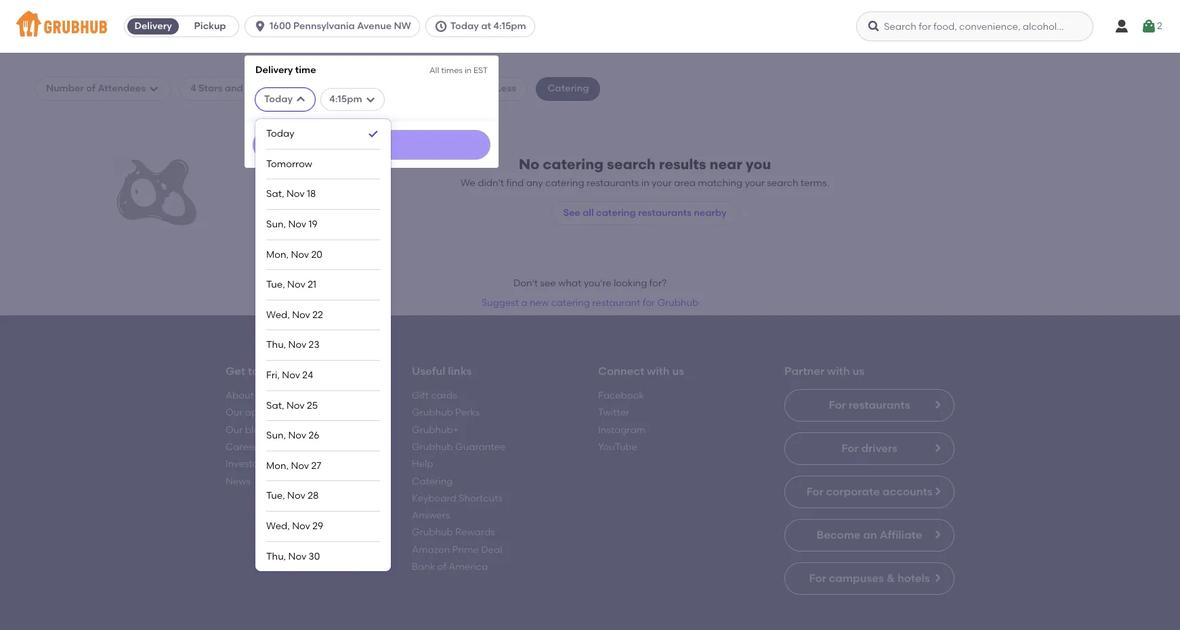 Task type: describe. For each thing, give the bounding box(es) containing it.
check icon image
[[367, 127, 380, 141]]

2 your from the left
[[745, 177, 765, 189]]

in inside 'navigation'
[[465, 66, 472, 75]]

new
[[530, 297, 549, 309]]

update
[[357, 140, 387, 150]]

for?
[[650, 278, 667, 290]]

restaurants inside see all catering restaurants nearby button
[[638, 207, 692, 219]]

2
[[1158, 20, 1163, 32]]

grubhub down gift cards link
[[412, 408, 453, 419]]

links
[[448, 365, 472, 378]]

svg image inside 2 button
[[1141, 18, 1158, 35]]

list box inside main navigation 'navigation'
[[266, 119, 380, 572]]

catering inside gift cards grubhub perks grubhub+ grubhub guarantee help catering keyboard shortcuts answers grubhub rewards amazon prime deal bank of america
[[412, 476, 453, 488]]

catering inside "button"
[[551, 297, 590, 309]]

gift cards grubhub perks grubhub+ grubhub guarantee help catering keyboard shortcuts answers grubhub rewards amazon prime deal bank of america
[[412, 390, 506, 573]]

sun, for sun, nov 26
[[266, 431, 286, 442]]

help
[[412, 459, 433, 471]]

1600 pennsylvania avenue nw
[[270, 20, 411, 32]]

all
[[583, 207, 594, 219]]

youtube
[[598, 442, 638, 453]]

4
[[190, 83, 196, 94]]

today option
[[266, 119, 380, 150]]

of inside gift cards grubhub perks grubhub+ grubhub guarantee help catering keyboard shortcuts answers grubhub rewards amazon prime deal bank of america
[[437, 562, 447, 573]]

no catering search results near you we didn't find any catering restaurants in your area matching your search terms.
[[461, 156, 830, 189]]

cards
[[431, 390, 457, 402]]

sun, nov 26
[[266, 431, 320, 442]]

30 minutes or less
[[432, 83, 517, 94]]

grubhub+
[[412, 425, 459, 436]]

partner
[[785, 365, 825, 378]]

pennsylvania
[[293, 20, 355, 32]]

grubhub down answers
[[412, 528, 453, 539]]

grubhub perks link
[[412, 408, 480, 419]]

minutes
[[446, 83, 482, 94]]

1 vertical spatial search
[[767, 177, 799, 189]]

wed, for wed, nov 22
[[266, 310, 290, 321]]

sat, for sat, nov 18
[[266, 189, 284, 200]]

1 us from the left
[[293, 365, 305, 378]]

instagram link
[[598, 425, 646, 436]]

hotels
[[898, 573, 930, 586]]

sat, nov 18
[[266, 189, 316, 200]]

for for for restaurants
[[829, 399, 846, 412]]

grubhub down 'grubhub+' link
[[412, 442, 453, 453]]

wed, for wed, nov 29
[[266, 521, 290, 533]]

get
[[226, 365, 245, 378]]

no catering search results near you main content
[[0, 53, 1181, 631]]

twitter
[[598, 408, 630, 419]]

offers
[[290, 83, 319, 94]]

instagram
[[598, 425, 646, 436]]

2 our from the top
[[226, 425, 243, 436]]

news link
[[226, 476, 251, 488]]

see
[[540, 278, 556, 290]]

what
[[559, 278, 582, 290]]

partner with us
[[785, 365, 865, 378]]

perks
[[455, 408, 480, 419]]

in inside the no catering search results near you we didn't find any catering restaurants in your area matching your search terms.
[[642, 177, 650, 189]]

thu, for thu, nov 23
[[266, 340, 286, 351]]

catering up any
[[543, 156, 604, 173]]

no
[[519, 156, 540, 173]]

mon, for mon, nov 27
[[266, 461, 289, 472]]

mon, for mon, nov 20
[[266, 249, 289, 261]]

see all catering restaurants nearby
[[563, 207, 727, 219]]

you're
[[584, 278, 612, 290]]

apps
[[245, 408, 268, 419]]

any
[[526, 177, 543, 189]]

nov for 26
[[288, 431, 306, 442]]

our apps link
[[226, 408, 268, 419]]

today inside button
[[451, 20, 479, 32]]

get to know us
[[226, 365, 305, 378]]

nov for 23
[[288, 340, 307, 351]]

matching
[[698, 177, 743, 189]]

become an affiliate
[[817, 529, 923, 542]]

connect
[[598, 365, 645, 378]]

1 your from the left
[[652, 177, 672, 189]]

terms.
[[801, 177, 830, 189]]

results
[[659, 156, 706, 173]]

near
[[710, 156, 743, 173]]

campuses
[[829, 573, 884, 586]]

we
[[461, 177, 476, 189]]

find
[[507, 177, 524, 189]]

gift cards link
[[412, 390, 457, 402]]

keyboard
[[412, 493, 457, 505]]

thu, for thu, nov 30
[[266, 551, 286, 563]]

sat, for sat, nov 25
[[266, 400, 284, 412]]

nw
[[394, 20, 411, 32]]

for drivers
[[842, 443, 898, 455]]

main navigation navigation
[[0, 0, 1181, 631]]

today at 4:15pm
[[451, 20, 526, 32]]

for for for drivers
[[842, 443, 859, 455]]

for campuses & hotels
[[809, 573, 930, 586]]

svg image inside no catering search results near you main content
[[148, 84, 159, 94]]

mon, nov 20
[[266, 249, 323, 261]]

investor relations link
[[226, 459, 304, 471]]

$0 delivery
[[350, 83, 400, 94]]

deal
[[481, 545, 503, 556]]

don't
[[514, 278, 538, 290]]

nov for 28
[[287, 491, 306, 502]]

answers
[[412, 510, 450, 522]]

useful links
[[412, 365, 472, 378]]

nov for 20
[[291, 249, 309, 261]]

didn't
[[478, 177, 504, 189]]

gift
[[412, 390, 429, 402]]

time
[[295, 64, 316, 76]]

all times in est
[[430, 66, 488, 75]]

19
[[309, 219, 318, 230]]

keyboard shortcuts link
[[412, 493, 503, 505]]

see all catering restaurants nearby button
[[552, 201, 738, 226]]

or
[[484, 83, 494, 94]]

svg image inside 'today at 4:15pm' button
[[434, 20, 448, 33]]

catering right any
[[546, 177, 585, 189]]

america
[[449, 562, 488, 573]]

shortcuts
[[459, 493, 503, 505]]

&
[[887, 573, 895, 586]]

suggest a new catering restaurant for grubhub button
[[476, 291, 705, 316]]

pickup button
[[182, 16, 239, 37]]

for restaurants
[[829, 399, 911, 412]]

about
[[226, 390, 254, 402]]

4 stars and up
[[190, 83, 259, 94]]

grubhub inside "button"
[[658, 297, 699, 309]]

don't see what you're looking for?
[[514, 278, 667, 290]]

1 vertical spatial 4:15pm
[[329, 93, 362, 105]]

answers link
[[412, 510, 450, 522]]

youtube link
[[598, 442, 638, 453]]



Task type: vqa. For each thing, say whether or not it's contained in the screenshot.
asparagus
no



Task type: locate. For each thing, give the bounding box(es) containing it.
sat,
[[266, 189, 284, 200], [266, 400, 284, 412]]

0 horizontal spatial 30
[[309, 551, 320, 563]]

in left est
[[465, 66, 472, 75]]

23
[[309, 340, 320, 351]]

grubhub rewards link
[[412, 528, 495, 539]]

for for for campuses & hotels
[[809, 573, 827, 586]]

today inside 'option'
[[266, 128, 294, 140]]

0 horizontal spatial us
[[293, 365, 305, 378]]

0 vertical spatial 4:15pm
[[494, 20, 526, 32]]

bank
[[412, 562, 435, 573]]

1 vertical spatial catering
[[412, 476, 453, 488]]

sun, nov 19
[[266, 219, 318, 230]]

thu, up know
[[266, 340, 286, 351]]

3 us from the left
[[853, 365, 865, 378]]

1 horizontal spatial 30
[[432, 83, 443, 94]]

your left area
[[652, 177, 672, 189]]

restaurant
[[593, 297, 641, 309]]

0 horizontal spatial 4:15pm
[[329, 93, 362, 105]]

30 inside no catering search results near you main content
[[432, 83, 443, 94]]

2 sun, from the top
[[266, 431, 286, 442]]

catering
[[543, 156, 604, 173], [546, 177, 585, 189], [596, 207, 636, 219], [551, 297, 590, 309]]

nov left 25
[[287, 400, 305, 412]]

30
[[432, 83, 443, 94], [309, 551, 320, 563]]

2 vertical spatial delivery
[[363, 83, 400, 94]]

become an affiliate link
[[785, 520, 955, 552]]

tue, for tue, nov 21
[[266, 279, 285, 291]]

2 vertical spatial restaurants
[[849, 399, 911, 412]]

sun, right "blog"
[[266, 431, 286, 442]]

sun, for sun, nov 19
[[266, 219, 286, 230]]

1 vertical spatial tue,
[[266, 491, 285, 502]]

today at 4:15pm button
[[426, 16, 541, 37]]

1 vertical spatial of
[[437, 562, 447, 573]]

0 horizontal spatial search
[[607, 156, 656, 173]]

4:15pm right at in the top of the page
[[494, 20, 526, 32]]

for corporate accounts
[[807, 486, 933, 499]]

us up for restaurants
[[853, 365, 865, 378]]

of right "number"
[[86, 83, 95, 94]]

1 thu, from the top
[[266, 340, 286, 351]]

nov for 22
[[292, 310, 310, 321]]

for restaurants link
[[785, 390, 955, 422]]

18
[[307, 189, 316, 200]]

26
[[309, 431, 320, 442]]

mon,
[[266, 249, 289, 261], [266, 461, 289, 472]]

restaurants up all
[[587, 177, 639, 189]]

1 vertical spatial in
[[642, 177, 650, 189]]

grubhub down fri,
[[256, 390, 297, 402]]

sun, down sat, nov 18
[[266, 219, 286, 230]]

1 horizontal spatial us
[[673, 365, 685, 378]]

1 horizontal spatial your
[[745, 177, 765, 189]]

1 our from the top
[[226, 408, 243, 419]]

thu, nov 30
[[266, 551, 320, 563]]

0 vertical spatial wed,
[[266, 310, 290, 321]]

2 horizontal spatial delivery
[[363, 83, 400, 94]]

nov left 21
[[287, 279, 306, 291]]

1 vertical spatial 30
[[309, 551, 320, 563]]

today right up
[[264, 93, 293, 105]]

for left the corporate
[[807, 486, 824, 499]]

grubhub down the for?
[[658, 297, 699, 309]]

0 vertical spatial 30
[[432, 83, 443, 94]]

catering down what
[[551, 297, 590, 309]]

see
[[563, 207, 581, 219]]

grubhub+ link
[[412, 425, 459, 436]]

1 horizontal spatial with
[[828, 365, 850, 378]]

nov for 29
[[292, 521, 310, 533]]

svg image
[[1141, 18, 1158, 35], [434, 20, 448, 33], [867, 20, 881, 33], [148, 84, 159, 94], [296, 94, 306, 105], [365, 94, 376, 105]]

delivery time
[[256, 64, 316, 76]]

area
[[674, 177, 696, 189]]

nov left 27
[[291, 461, 309, 472]]

0 vertical spatial search
[[607, 156, 656, 173]]

1 vertical spatial wed,
[[266, 521, 290, 533]]

0 horizontal spatial with
[[647, 365, 670, 378]]

delivery left pickup
[[134, 20, 172, 32]]

sat, down tomorrow
[[266, 189, 284, 200]]

mon, up tue, nov 21
[[266, 249, 289, 261]]

2 vertical spatial today
[[266, 128, 294, 140]]

nov
[[287, 189, 305, 200], [288, 219, 306, 230], [291, 249, 309, 261], [287, 279, 306, 291], [292, 310, 310, 321], [288, 340, 307, 351], [282, 370, 300, 382], [287, 400, 305, 412], [288, 431, 306, 442], [291, 461, 309, 472], [287, 491, 306, 502], [292, 521, 310, 533], [288, 551, 307, 563]]

of
[[86, 83, 95, 94], [437, 562, 447, 573]]

1 vertical spatial sun,
[[266, 431, 286, 442]]

with right partner
[[828, 365, 850, 378]]

us for connect with us
[[673, 365, 685, 378]]

nov left 26
[[288, 431, 306, 442]]

0 vertical spatial restaurants
[[587, 177, 639, 189]]

1 horizontal spatial delivery
[[256, 64, 293, 76]]

facebook
[[598, 390, 644, 402]]

2 tue, from the top
[[266, 491, 285, 502]]

affiliate
[[880, 529, 923, 542]]

1 vertical spatial our
[[226, 425, 243, 436]]

mon, nov 27
[[266, 461, 321, 472]]

to
[[248, 365, 259, 378]]

tue, nov 28
[[266, 491, 319, 502]]

nov left the 28
[[287, 491, 306, 502]]

list box containing today
[[266, 119, 380, 572]]

times
[[441, 66, 463, 75]]

nov for 27
[[291, 461, 309, 472]]

2 mon, from the top
[[266, 461, 289, 472]]

2 thu, from the top
[[266, 551, 286, 563]]

twitter link
[[598, 408, 630, 419]]

careers
[[226, 442, 262, 453]]

1 horizontal spatial 4:15pm
[[494, 20, 526, 32]]

amazon
[[412, 545, 450, 556]]

and
[[225, 83, 243, 94]]

about grubhub our apps our blog careers investor relations news
[[226, 390, 304, 488]]

0 horizontal spatial delivery
[[134, 20, 172, 32]]

catering right less
[[548, 83, 589, 94]]

20
[[311, 249, 323, 261]]

1 vertical spatial today
[[264, 93, 293, 105]]

30 inside list box
[[309, 551, 320, 563]]

30 down all
[[432, 83, 443, 94]]

0 vertical spatial delivery
[[134, 20, 172, 32]]

relations
[[264, 459, 304, 471]]

tue, nov 21
[[266, 279, 317, 291]]

tue, down mon, nov 20
[[266, 279, 285, 291]]

1 vertical spatial sat,
[[266, 400, 284, 412]]

fri,
[[266, 370, 280, 382]]

us right 'connect'
[[673, 365, 685, 378]]

2 us from the left
[[673, 365, 685, 378]]

for left drivers
[[842, 443, 859, 455]]

nov left 23
[[288, 340, 307, 351]]

delivery for delivery time
[[256, 64, 293, 76]]

1 vertical spatial thu,
[[266, 551, 286, 563]]

2 horizontal spatial us
[[853, 365, 865, 378]]

grubhub guarantee link
[[412, 442, 506, 453]]

for down the partner with us
[[829, 399, 846, 412]]

delivery for delivery
[[134, 20, 172, 32]]

grubhub inside about grubhub our apps our blog careers investor relations news
[[256, 390, 297, 402]]

help link
[[412, 459, 433, 471]]

0 vertical spatial mon,
[[266, 249, 289, 261]]

2 sat, from the top
[[266, 400, 284, 412]]

less
[[496, 83, 517, 94]]

svg image
[[254, 20, 267, 33]]

4:15pm up today 'option'
[[329, 93, 362, 105]]

0 horizontal spatial catering
[[412, 476, 453, 488]]

4:15pm inside 'today at 4:15pm' button
[[494, 20, 526, 32]]

careers link
[[226, 442, 262, 453]]

30 down 29
[[309, 551, 320, 563]]

sat, nov 25
[[266, 400, 318, 412]]

nov left 22
[[292, 310, 310, 321]]

nov left 24
[[282, 370, 300, 382]]

0 vertical spatial in
[[465, 66, 472, 75]]

1 vertical spatial restaurants
[[638, 207, 692, 219]]

delivery up up
[[256, 64, 293, 76]]

list box
[[266, 119, 380, 572]]

wed,
[[266, 310, 290, 321], [266, 521, 290, 533]]

1 wed, from the top
[[266, 310, 290, 321]]

with
[[647, 365, 670, 378], [828, 365, 850, 378]]

delivery inside no catering search results near you main content
[[363, 83, 400, 94]]

our up careers link
[[226, 425, 243, 436]]

1 vertical spatial delivery
[[256, 64, 293, 76]]

us
[[293, 365, 305, 378], [673, 365, 685, 378], [853, 365, 865, 378]]

0 vertical spatial catering
[[548, 83, 589, 94]]

tomorrow
[[266, 159, 312, 170]]

for corporate accounts link
[[785, 477, 955, 509]]

us right know
[[293, 365, 305, 378]]

1 horizontal spatial of
[[437, 562, 447, 573]]

1 sat, from the top
[[266, 189, 284, 200]]

wed, down tue, nov 21
[[266, 310, 290, 321]]

nov for 21
[[287, 279, 306, 291]]

sun,
[[266, 219, 286, 230], [266, 431, 286, 442]]

tue,
[[266, 279, 285, 291], [266, 491, 285, 502]]

tue, for tue, nov 28
[[266, 491, 285, 502]]

1 horizontal spatial search
[[767, 177, 799, 189]]

nov left 19
[[288, 219, 306, 230]]

nov for 18
[[287, 189, 305, 200]]

with for connect
[[647, 365, 670, 378]]

attendees
[[98, 83, 146, 94]]

our down about
[[226, 408, 243, 419]]

restaurants inside the no catering search results near you we didn't find any catering restaurants in your area matching your search terms.
[[587, 177, 639, 189]]

1 tue, from the top
[[266, 279, 285, 291]]

tue, down relations
[[266, 491, 285, 502]]

0 horizontal spatial of
[[86, 83, 95, 94]]

thu, down wed, nov 29
[[266, 551, 286, 563]]

nov for 25
[[287, 400, 305, 412]]

with right 'connect'
[[647, 365, 670, 378]]

connect with us
[[598, 365, 685, 378]]

search up see all catering restaurants nearby at the top
[[607, 156, 656, 173]]

restaurants inside for restaurants link
[[849, 399, 911, 412]]

guarantee
[[455, 442, 506, 453]]

0 vertical spatial of
[[86, 83, 95, 94]]

1 vertical spatial mon,
[[266, 461, 289, 472]]

today left at in the top of the page
[[451, 20, 479, 32]]

2 button
[[1141, 14, 1163, 39]]

0 horizontal spatial in
[[465, 66, 472, 75]]

nov left '20'
[[291, 249, 309, 261]]

29
[[313, 521, 323, 533]]

at
[[481, 20, 491, 32]]

corporate
[[827, 486, 880, 499]]

1 mon, from the top
[[266, 249, 289, 261]]

wed, down tue, nov 28
[[266, 521, 290, 533]]

delivery
[[134, 20, 172, 32], [256, 64, 293, 76], [363, 83, 400, 94]]

nov for 30
[[288, 551, 307, 563]]

28
[[308, 491, 319, 502]]

restaurants up drivers
[[849, 399, 911, 412]]

looking
[[614, 278, 647, 290]]

nearby
[[694, 207, 727, 219]]

0 horizontal spatial your
[[652, 177, 672, 189]]

0 vertical spatial sun,
[[266, 219, 286, 230]]

suggest
[[482, 297, 519, 309]]

us for partner with us
[[853, 365, 865, 378]]

restaurants down area
[[638, 207, 692, 219]]

0 vertical spatial sat,
[[266, 189, 284, 200]]

for left campuses
[[809, 573, 827, 586]]

catering inside button
[[596, 207, 636, 219]]

delivery inside button
[[134, 20, 172, 32]]

thu, nov 23
[[266, 340, 320, 351]]

search down you
[[767, 177, 799, 189]]

1 with from the left
[[647, 365, 670, 378]]

catering up keyboard
[[412, 476, 453, 488]]

nov for 24
[[282, 370, 300, 382]]

wed, nov 22
[[266, 310, 323, 321]]

bank of america link
[[412, 562, 488, 573]]

catering
[[548, 83, 589, 94], [412, 476, 453, 488]]

nov left 29
[[292, 521, 310, 533]]

delivery button
[[125, 16, 182, 37]]

4:15pm
[[494, 20, 526, 32], [329, 93, 362, 105]]

0 vertical spatial thu,
[[266, 340, 286, 351]]

0 vertical spatial our
[[226, 408, 243, 419]]

today up tomorrow
[[266, 128, 294, 140]]

1 horizontal spatial catering
[[548, 83, 589, 94]]

1 horizontal spatial in
[[642, 177, 650, 189]]

for for for corporate accounts
[[807, 486, 824, 499]]

nov left the 18
[[287, 189, 305, 200]]

of right bank
[[437, 562, 447, 573]]

mon, up tue, nov 28
[[266, 461, 289, 472]]

catering right all
[[596, 207, 636, 219]]

nov down wed, nov 29
[[288, 551, 307, 563]]

for
[[643, 297, 655, 309]]

1 sun, from the top
[[266, 219, 286, 230]]

your down you
[[745, 177, 765, 189]]

in up see all catering restaurants nearby at the top
[[642, 177, 650, 189]]

sat, down fri,
[[266, 400, 284, 412]]

nov for 19
[[288, 219, 306, 230]]

1600
[[270, 20, 291, 32]]

for campuses & hotels link
[[785, 563, 955, 596]]

today
[[451, 20, 479, 32], [264, 93, 293, 105], [266, 128, 294, 140]]

0 vertical spatial today
[[451, 20, 479, 32]]

drivers
[[862, 443, 898, 455]]

0 vertical spatial tue,
[[266, 279, 285, 291]]

with for partner
[[828, 365, 850, 378]]

2 with from the left
[[828, 365, 850, 378]]

delivery right $0
[[363, 83, 400, 94]]

2 wed, from the top
[[266, 521, 290, 533]]



